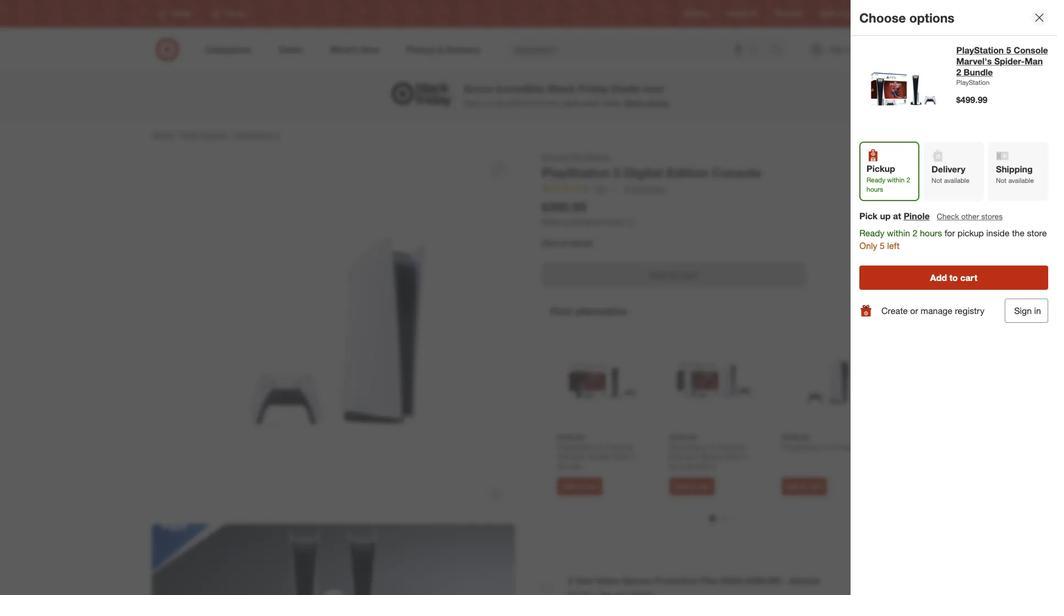 Task type: vqa. For each thing, say whether or not it's contained in the screenshot.
the leftmost FEET
no



Task type: locate. For each thing, give the bounding box(es) containing it.
add to cart
[[651, 269, 698, 281], [931, 272, 978, 283], [563, 482, 598, 490], [675, 482, 710, 490], [787, 482, 823, 490]]

shipping
[[997, 164, 1034, 175]]

1 horizontal spatial target
[[820, 10, 838, 18]]

playstation 5 console marvel's spider-man 2 bundle playstation
[[957, 45, 1049, 87]]

new
[[547, 98, 561, 108]]

2
[[957, 67, 962, 78], [907, 176, 911, 184], [913, 228, 918, 239], [632, 452, 636, 461], [744, 452, 748, 461], [569, 575, 574, 586]]

1 vertical spatial ready
[[860, 228, 885, 239]]

playstation inside $499.99 playstation 5 console
[[782, 442, 821, 451]]

add to cart button for $499.99 playstation 5 console
[[782, 478, 828, 495]]

not inside delivery not available
[[932, 176, 943, 185]]

digital
[[625, 165, 664, 180]]

0 vertical spatial target
[[820, 10, 838, 18]]

only
[[860, 240, 878, 251]]

1 within from the top
[[888, 176, 905, 184]]

when
[[542, 217, 562, 227]]

spider- inside $499.99 playstation 5 console marvel's spider-man 2 bundle
[[589, 452, 614, 461]]

0 horizontal spatial /
[[175, 130, 178, 139]]

target left video games link
[[152, 130, 173, 139]]

within up "left"
[[888, 228, 911, 239]]

playstation 5 console image
[[782, 335, 873, 426]]

target for target circle
[[820, 10, 838, 18]]

0 horizontal spatial find
[[551, 305, 572, 317]]

to
[[670, 269, 678, 281], [950, 272, 959, 283], [577, 482, 583, 490], [689, 482, 696, 490], [802, 482, 808, 490]]

add to cart button
[[542, 263, 807, 287], [860, 266, 1049, 290], [558, 478, 603, 495], [670, 478, 715, 495], [782, 478, 828, 495]]

ready up only
[[860, 228, 885, 239]]

2 / from the left
[[229, 130, 231, 139]]

to for $499.99 playstation 5 console marvel's spider-man 2 bundle (slim)
[[689, 482, 696, 490]]

not inside shipping not available
[[997, 176, 1007, 185]]

available
[[945, 176, 970, 185], [1009, 176, 1035, 185]]

1 horizontal spatial hours
[[921, 228, 943, 239]]

1 horizontal spatial available
[[1009, 176, 1035, 185]]

find stores
[[874, 10, 908, 18]]

1 horizontal spatial /
[[229, 130, 231, 139]]

bundle
[[964, 67, 994, 78], [558, 461, 582, 471], [670, 461, 694, 471]]

sign in
[[1015, 305, 1042, 316]]

playstation 5 console marvel's spider-man 2 bundle (slim) image
[[670, 335, 760, 426]]

shop
[[542, 152, 560, 161]]

add for $499.99 playstation 5 console
[[787, 482, 800, 490]]

2 inside ready within 2 hours for pickup inside the store only 5 left
[[913, 228, 918, 239]]

available down delivery
[[945, 176, 970, 185]]

target / video games / playstation 5
[[152, 130, 279, 139]]

2 not from the left
[[997, 176, 1007, 185]]

2 available from the left
[[1009, 176, 1035, 185]]

available down shipping
[[1009, 176, 1035, 185]]

playstation inside $499.99 playstation 5 console marvel's spider-man 2 bundle
[[558, 442, 596, 451]]

5
[[1007, 45, 1012, 56], [275, 130, 279, 139], [614, 165, 621, 180], [881, 240, 885, 251], [599, 442, 603, 451], [711, 442, 715, 451], [823, 442, 828, 451]]

$499.99 inside $499.99 playstation 5 console marvel's spider-man 2 bundle (slim)
[[670, 432, 697, 442]]

spider- for $499.99 playstation 5 console marvel's spider-man 2 bundle
[[589, 452, 614, 461]]

/
[[175, 130, 178, 139], [229, 130, 231, 139]]

1 not from the left
[[932, 176, 943, 185]]

2 horizontal spatial spider-
[[995, 56, 1026, 67]]

$499.99 playstation 5 console marvel's spider-man 2 bundle
[[558, 432, 636, 471]]

1 vertical spatial within
[[888, 228, 911, 239]]

within
[[888, 176, 905, 184], [888, 228, 911, 239]]

1 vertical spatial target
[[152, 130, 173, 139]]

video for /
[[180, 130, 200, 139]]

games left 'protection'
[[623, 575, 652, 586]]

None checkbox
[[542, 583, 553, 594]]

video
[[180, 130, 200, 139], [597, 575, 620, 586]]

pinole button
[[904, 210, 930, 223]]

find for find alternative
[[551, 305, 572, 317]]

purchased
[[564, 217, 601, 227]]

pick
[[860, 211, 878, 222]]

0 vertical spatial hours
[[867, 185, 884, 193]]

2 horizontal spatial man
[[1026, 56, 1044, 67]]

find
[[874, 10, 887, 18], [551, 305, 572, 317]]

1 horizontal spatial man
[[727, 452, 742, 461]]

man
[[1026, 56, 1044, 67], [614, 452, 630, 461], [727, 452, 742, 461]]

0 vertical spatial within
[[888, 176, 905, 184]]

2 horizontal spatial marvel's
[[957, 56, 993, 67]]

ready inside pickup ready within 2 hours
[[867, 176, 886, 184]]

/ left playstation 5 link
[[229, 130, 231, 139]]

video right target link
[[180, 130, 200, 139]]

console inside $499.99 playstation 5 console marvel's spider-man 2 bundle
[[605, 442, 634, 451]]

playstation 5 console marvel's spider-man 2 bundle link
[[957, 45, 1049, 78]]

$499.99 for $499.99 playstation 5 console marvel's spider-man 2 bundle
[[558, 432, 585, 442]]

1 vertical spatial hours
[[921, 228, 943, 239]]

start
[[625, 98, 643, 108]]

video for year
[[597, 575, 620, 586]]

within down pickup
[[888, 176, 905, 184]]

weekly
[[727, 10, 748, 18]]

console inside 'shop all playstation playstation 5 digital edition console'
[[713, 165, 762, 180]]

1 available from the left
[[945, 176, 970, 185]]

not down shipping
[[997, 176, 1007, 185]]

0 vertical spatial video
[[180, 130, 200, 139]]

1 horizontal spatial video
[[597, 575, 620, 586]]

marvel's inside $499.99 playstation 5 console marvel's spider-man 2 bundle
[[558, 452, 587, 461]]

pickup ready within 2 hours
[[867, 163, 911, 193]]

5 inside playstation 5 console marvel's spider-man 2 bundle playstation
[[1007, 45, 1012, 56]]

stores
[[889, 10, 908, 18]]

hours left for
[[921, 228, 943, 239]]

up
[[881, 211, 891, 222]]

0 horizontal spatial bundle
[[558, 461, 582, 471]]

all
[[563, 152, 570, 161]]

console inside $499.99 playstation 5 console
[[830, 442, 858, 451]]

0 horizontal spatial hours
[[867, 185, 884, 193]]

save
[[464, 98, 481, 108]]

1 horizontal spatial games
[[623, 575, 652, 586]]

video right year
[[597, 575, 620, 586]]

1 vertical spatial games
[[623, 575, 652, 586]]

console inside $499.99 playstation 5 console marvel's spider-man 2 bundle (slim)
[[717, 442, 746, 451]]

delivery not available
[[932, 164, 970, 185]]

0 vertical spatial ready
[[867, 176, 886, 184]]

available inside shipping not available
[[1009, 176, 1035, 185]]

0 horizontal spatial games
[[202, 130, 227, 139]]

ready
[[867, 176, 886, 184], [860, 228, 885, 239]]

$499.99 inside $499.99 playstation 5 console
[[782, 432, 810, 442]]

saving
[[646, 98, 669, 108]]

find left alternative
[[551, 305, 572, 317]]

weekly ad link
[[727, 9, 758, 18]]

not
[[932, 176, 943, 185], [997, 176, 1007, 185]]

1 horizontal spatial spider-
[[701, 452, 727, 461]]

week.
[[603, 98, 623, 108]]

spider- inside $499.99 playstation 5 console marvel's spider-man 2 bundle (slim)
[[701, 452, 727, 461]]

2 horizontal spatial bundle
[[964, 67, 994, 78]]

stock
[[571, 238, 594, 249]]

available for delivery
[[945, 176, 970, 185]]

games left playstation 5 link
[[202, 130, 227, 139]]

not down delivery
[[932, 176, 943, 185]]

1 vertical spatial find
[[551, 305, 572, 317]]

alternative
[[575, 305, 628, 317]]

to inside choose options dialog
[[950, 272, 959, 283]]

console for $499.99 playstation 5 console marvel's spider-man 2 bundle
[[605, 442, 634, 451]]

choose options
[[860, 10, 955, 25]]

$499.99 inside $499.99 playstation 5 console marvel's spider-man 2 bundle
[[558, 432, 585, 442]]

marvel's inside $499.99 playstation 5 console marvel's spider-man 2 bundle (slim)
[[670, 452, 699, 461]]

circle
[[840, 10, 857, 18]]

1 horizontal spatial bundle
[[670, 461, 694, 471]]

find left stores
[[874, 10, 887, 18]]

add for $499.99 playstation 5 console marvel's spider-man 2 bundle (slim)
[[675, 482, 688, 490]]

0 horizontal spatial available
[[945, 176, 970, 185]]

console inside playstation 5 console marvel's spider-man 2 bundle playstation
[[1014, 45, 1049, 56]]

deals
[[612, 82, 640, 95]]

video games link
[[180, 130, 227, 139]]

add to cart for $499.99 playstation 5 console marvel's spider-man 2 bundle
[[563, 482, 598, 490]]

search
[[768, 45, 794, 56]]

/ right target link
[[175, 130, 178, 139]]

when purchased online
[[542, 217, 624, 227]]

top
[[494, 98, 505, 108]]

console
[[1014, 45, 1049, 56], [713, 165, 762, 180], [605, 442, 634, 451], [717, 442, 746, 451], [830, 442, 858, 451]]

games
[[202, 130, 227, 139], [623, 575, 652, 586]]

0 horizontal spatial man
[[614, 452, 630, 461]]

add to cart button for $499.99 playstation 5 console marvel's spider-man 2 bundle
[[558, 478, 603, 495]]

1 horizontal spatial not
[[997, 176, 1007, 185]]

1 horizontal spatial find
[[874, 10, 887, 18]]

target circle link
[[820, 9, 857, 18]]

target left circle
[[820, 10, 838, 18]]

pinole
[[904, 211, 930, 222]]

0 vertical spatial games
[[202, 130, 227, 139]]

add to cart button for $499.99 playstation 5 console marvel's spider-man 2 bundle (slim)
[[670, 478, 715, 495]]

marvel's for $499.99 playstation 5 console marvel's spider-man 2 bundle
[[558, 452, 587, 461]]

playstation
[[957, 45, 1005, 56], [957, 78, 990, 87], [234, 130, 272, 139], [572, 152, 611, 161], [542, 165, 611, 180], [558, 442, 596, 451], [670, 442, 709, 451], [782, 442, 821, 451]]

hours down pickup
[[867, 185, 884, 193]]

add to cart for $499.99 playstation 5 console
[[787, 482, 823, 490]]

ready down pickup
[[867, 176, 886, 184]]

0 horizontal spatial marvel's
[[558, 452, 587, 461]]

registry
[[956, 305, 985, 316]]

1 horizontal spatial marvel's
[[670, 452, 699, 461]]

check
[[938, 212, 960, 221]]

bundle inside $499.99 playstation 5 console marvel's spider-man 2 bundle (slim)
[[670, 461, 694, 471]]

0 horizontal spatial not
[[932, 176, 943, 185]]

0 vertical spatial find
[[874, 10, 887, 18]]

1 vertical spatial video
[[597, 575, 620, 586]]

0 horizontal spatial video
[[180, 130, 200, 139]]

man inside $499.99 playstation 5 console marvel's spider-man 2 bundle
[[614, 452, 630, 461]]

bundle inside $499.99 playstation 5 console marvel's spider-man 2 bundle
[[558, 461, 582, 471]]

available inside delivery not available
[[945, 176, 970, 185]]

$499.99 inside choose options dialog
[[957, 94, 988, 105]]

on
[[483, 98, 492, 108]]

console for $499.99 playstation 5 console
[[830, 442, 858, 451]]

target
[[820, 10, 838, 18], [152, 130, 173, 139]]

0 horizontal spatial spider-
[[589, 452, 614, 461]]

0 horizontal spatial target
[[152, 130, 173, 139]]

2 within from the top
[[888, 228, 911, 239]]

sign in button
[[1006, 299, 1049, 323]]

cart
[[681, 269, 698, 281], [961, 272, 978, 283], [585, 482, 598, 490], [698, 482, 710, 490], [810, 482, 823, 490]]

spider-
[[995, 56, 1026, 67], [589, 452, 614, 461], [701, 452, 727, 461]]

man inside $499.99 playstation 5 console marvel's spider-man 2 bundle (slim)
[[727, 452, 742, 461]]



Task type: describe. For each thing, give the bounding box(es) containing it.
find for find stores
[[874, 10, 887, 18]]

add to cart for $499.99 playstation 5 console marvel's spider-man 2 bundle (slim)
[[675, 482, 710, 490]]

redcard
[[776, 10, 802, 18]]

protection
[[655, 575, 699, 586]]

inside
[[987, 228, 1010, 239]]

9 questions
[[625, 184, 666, 193]]

bundle for $499.99 playstation 5 console marvel's spider-man 2 bundle
[[558, 461, 582, 471]]

man for $499.99 playstation 5 console marvel's spider-man 2 bundle
[[614, 452, 630, 461]]

cart for $499.99 playstation 5 console marvel's spider-man 2 bundle (slim)
[[698, 482, 710, 490]]

console for $499.99 playstation 5 console marvel's spider-man 2 bundle (slim)
[[717, 442, 746, 451]]

$499.99 for $499.99
[[957, 94, 988, 105]]

pickup
[[867, 163, 896, 174]]

2 year video games protection plan ($350-$399.99) - allstate
[[569, 575, 821, 586]]

spider- for $499.99 playstation 5 console marvel's spider-man 2 bundle (slim)
[[701, 452, 727, 461]]

shipping not available
[[997, 164, 1035, 185]]

choose options dialog
[[851, 0, 1058, 595]]

to for $499.99 playstation 5 console
[[802, 482, 808, 490]]

target link
[[152, 130, 173, 139]]

man for $499.99 playstation 5 console marvel's spider-man 2 bundle (slim)
[[727, 452, 742, 461]]

stores
[[982, 212, 1003, 221]]

friday
[[579, 82, 609, 95]]

in
[[1035, 305, 1042, 316]]

for
[[945, 228, 956, 239]]

search button
[[768, 37, 794, 64]]

$499.99 for $499.99 playstation 5 console marvel's spider-man 2 bundle (slim)
[[670, 432, 697, 442]]

of
[[560, 238, 568, 249]]

(slim)
[[697, 461, 716, 471]]

$399.99)
[[747, 575, 781, 586]]

redcard link
[[776, 9, 802, 18]]

5 inside $499.99 playstation 5 console
[[823, 442, 828, 451]]

incredible
[[496, 82, 545, 95]]

hours inside ready within 2 hours for pickup inside the store only 5 left
[[921, 228, 943, 239]]

add inside choose options dialog
[[931, 272, 948, 283]]

not for delivery
[[932, 176, 943, 185]]

129
[[594, 184, 607, 193]]

5 inside $499.99 playstation 5 console marvel's spider-man 2 bundle (slim)
[[711, 442, 715, 451]]

games for /
[[202, 130, 227, 139]]

What can we help you find? suggestions appear below search field
[[507, 37, 775, 62]]

spider- inside playstation 5 console marvel's spider-man 2 bundle playstation
[[995, 56, 1026, 67]]

marvel's for $499.99 playstation 5 console marvel's spider-man 2 bundle (slim)
[[670, 452, 699, 461]]

bundle inside playstation 5 console marvel's spider-man 2 bundle playstation
[[964, 67, 994, 78]]

options
[[910, 10, 955, 25]]

add for $499.99 playstation 5 console marvel's spider-man 2 bundle
[[563, 482, 575, 490]]

find
[[532, 98, 544, 108]]

to for $499.99 playstation 5 console marvel's spider-man 2 bundle
[[577, 482, 583, 490]]

find stores link
[[874, 9, 908, 18]]

create or manage registry
[[882, 305, 985, 316]]

score
[[464, 82, 493, 95]]

store
[[1028, 228, 1048, 239]]

registry link
[[685, 9, 709, 18]]

image gallery element
[[152, 152, 516, 595]]

5 inside $499.99 playstation 5 console marvel's spider-man 2 bundle
[[599, 442, 603, 451]]

create
[[882, 305, 909, 316]]

left
[[888, 240, 900, 251]]

add to cart inside choose options dialog
[[931, 272, 978, 283]]

cart inside choose options dialog
[[961, 272, 978, 283]]

manage
[[921, 305, 953, 316]]

$399.99
[[542, 199, 587, 214]]

not for shipping
[[997, 176, 1007, 185]]

delivery
[[932, 164, 966, 175]]

out
[[542, 238, 557, 249]]

$499.99 for $499.99 playstation 5 console
[[782, 432, 810, 442]]

plan
[[701, 575, 720, 586]]

playstation 5 link
[[234, 130, 279, 139]]

target circle
[[820, 10, 857, 18]]

online
[[603, 217, 624, 227]]

score incredible black friday deals now save on top gifts & find new deals each week. start saving
[[464, 82, 669, 108]]

2 inside playstation 5 console marvel's spider-man 2 bundle playstation
[[957, 67, 962, 78]]

&
[[525, 98, 529, 108]]

bundle for $499.99 playstation 5 console marvel's spider-man 2 bundle (slim)
[[670, 461, 694, 471]]

-
[[784, 575, 787, 586]]

other
[[962, 212, 980, 221]]

target for target / video games / playstation 5
[[152, 130, 173, 139]]

5 inside ready within 2 hours for pickup inside the store only 5 left
[[881, 240, 885, 251]]

5 inside 'shop all playstation playstation 5 digital edition console'
[[614, 165, 621, 180]]

registry
[[685, 10, 709, 18]]

check other stores
[[938, 212, 1003, 221]]

ad
[[750, 10, 758, 18]]

129 link
[[542, 183, 618, 196]]

within inside pickup ready within 2 hours
[[888, 176, 905, 184]]

playstation inside $499.99 playstation 5 console marvel's spider-man 2 bundle (slim)
[[670, 442, 709, 451]]

pick up at pinole
[[860, 211, 930, 222]]

allstate
[[790, 575, 821, 586]]

9
[[625, 184, 629, 193]]

cart for $499.99 playstation 5 console
[[810, 482, 823, 490]]

shop all playstation playstation 5 digital edition console
[[542, 152, 762, 180]]

check other stores button
[[937, 211, 1004, 223]]

year
[[576, 575, 594, 586]]

choose
[[860, 10, 907, 25]]

man inside playstation 5 console marvel's spider-man 2 bundle playstation
[[1026, 56, 1044, 67]]

marvel's inside playstation 5 console marvel's spider-man 2 bundle playstation
[[957, 56, 993, 67]]

edition
[[667, 165, 709, 180]]

ready within 2 hours for pickup inside the store only 5 left
[[860, 228, 1048, 251]]

available for shipping
[[1009, 176, 1035, 185]]

pickup
[[958, 228, 985, 239]]

the
[[1013, 228, 1025, 239]]

playstation 5 console marvel's spider-man 2 bundle image
[[558, 335, 648, 426]]

weekly ad
[[727, 10, 758, 18]]

hours inside pickup ready within 2 hours
[[867, 185, 884, 193]]

$499.99 playstation 5 console
[[782, 432, 858, 451]]

at
[[894, 211, 902, 222]]

deals
[[563, 98, 582, 108]]

or
[[911, 305, 919, 316]]

9 questions link
[[620, 183, 666, 195]]

2 inside pickup ready within 2 hours
[[907, 176, 911, 184]]

1 / from the left
[[175, 130, 178, 139]]

ready inside ready within 2 hours for pickup inside the store only 5 left
[[860, 228, 885, 239]]

2 inside $499.99 playstation 5 console marvel's spider-man 2 bundle (slim)
[[744, 452, 748, 461]]

sign
[[1015, 305, 1033, 316]]

each
[[584, 98, 601, 108]]

black
[[548, 82, 576, 95]]

2 inside $499.99 playstation 5 console marvel's spider-man 2 bundle
[[632, 452, 636, 461]]

playstation 5 digital edition console, 1 of 8 image
[[152, 152, 516, 515]]

gifts
[[508, 98, 522, 108]]

$499.99 playstation 5 console marvel's spider-man 2 bundle (slim)
[[670, 432, 748, 471]]

questions
[[631, 184, 666, 193]]

cart for $499.99 playstation 5 console marvel's spider-man 2 bundle
[[585, 482, 598, 490]]

playstation 5 console marvel&#39;s spider-man 2 bundle image
[[860, 45, 948, 133]]

games for protection
[[623, 575, 652, 586]]

within inside ready within 2 hours for pickup inside the store only 5 left
[[888, 228, 911, 239]]



